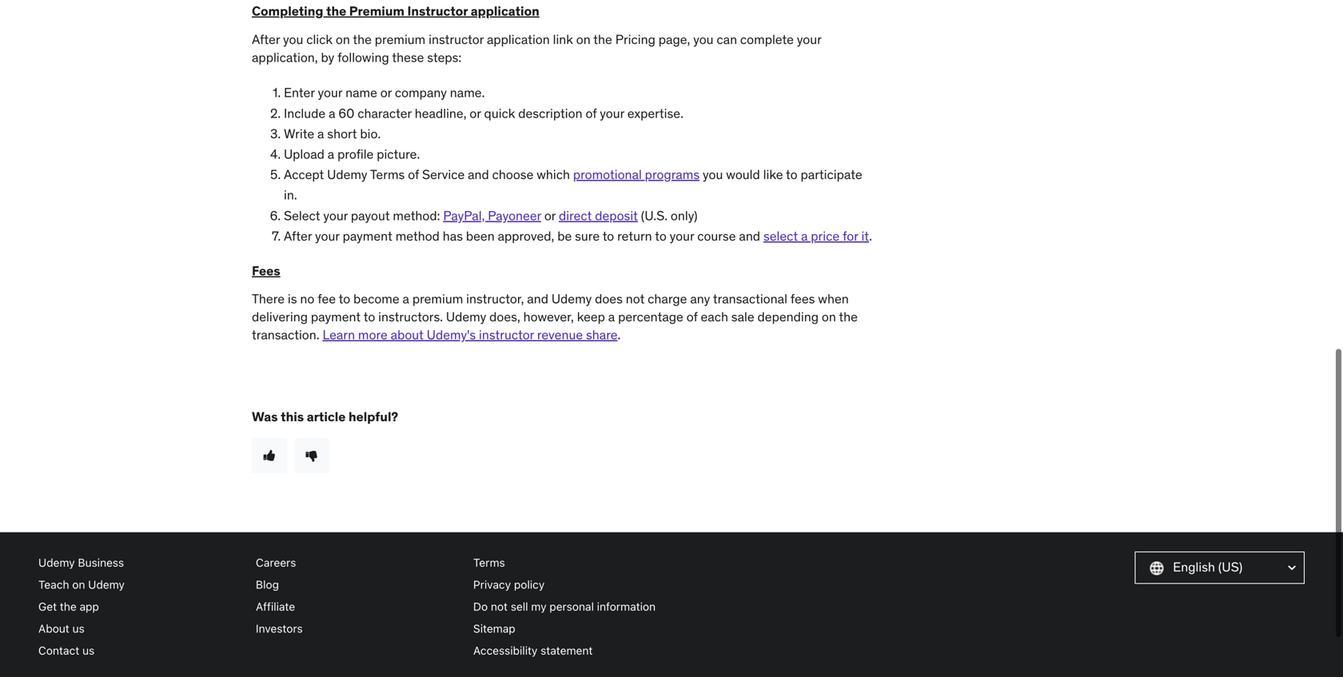 Task type: locate. For each thing, give the bounding box(es) containing it.
1 vertical spatial premium
[[413, 291, 463, 307]]

1 vertical spatial after
[[284, 228, 312, 244]]

1 vertical spatial or
[[470, 105, 481, 121]]

pricing
[[616, 31, 656, 48]]

your down the select
[[315, 228, 340, 244]]

1 horizontal spatial and
[[527, 291, 549, 307]]

the
[[326, 3, 346, 19], [353, 31, 372, 48], [594, 31, 613, 48], [839, 309, 858, 325], [60, 600, 77, 613]]

your inside page, you can complete your application, by following these steps:
[[797, 31, 822, 48]]

complete
[[741, 31, 794, 48]]

not up percentage
[[626, 291, 645, 307]]

about us
[[38, 622, 85, 635]]

not
[[626, 291, 645, 307], [491, 600, 508, 613]]

1 horizontal spatial .
[[869, 228, 873, 244]]

get
[[38, 600, 57, 613]]

blog
[[256, 578, 279, 591]]

instructor
[[408, 3, 468, 19]]

english
[[1173, 559, 1216, 575]]

english (us)
[[1173, 559, 1243, 575]]

terms link
[[473, 552, 678, 574]]

. down percentage
[[618, 327, 621, 343]]

0 vertical spatial payment
[[343, 228, 393, 244]]

after inside the "select your payout method: paypal, payoneer or direct deposit (u.s. only) after your payment method has been approved, be sure to return to your course and select a price for it ."
[[284, 228, 312, 244]]

paypal,
[[443, 207, 485, 224]]

1 vertical spatial instructor
[[479, 327, 534, 343]]

a up instructors. on the top of page
[[403, 291, 409, 307]]

1 vertical spatial of
[[408, 166, 419, 183]]

or down name.
[[470, 105, 481, 121]]

there
[[252, 291, 285, 307]]

application left link
[[487, 31, 550, 48]]

not inside there is no fee to become a premium instructor, and udemy does not charge any transactional fees when delivering payment to instructors. udemy does, however, keep a percentage of each sale depending on the transaction.
[[626, 291, 645, 307]]

not right do on the left of the page
[[491, 600, 508, 613]]

only)
[[671, 207, 698, 224]]

0 vertical spatial and
[[468, 166, 489, 183]]

affiliate link
[[256, 596, 461, 618]]

premium up these
[[375, 31, 426, 48]]

course
[[698, 228, 736, 244]]

terms down picture. at the left
[[370, 166, 405, 183]]

of right the description
[[586, 105, 597, 121]]

service
[[422, 166, 465, 183]]

programs
[[645, 166, 700, 183]]

and
[[468, 166, 489, 183], [739, 228, 761, 244], [527, 291, 549, 307]]

0 vertical spatial .
[[869, 228, 873, 244]]

0 horizontal spatial not
[[491, 600, 508, 613]]

udemy up keep
[[552, 291, 592, 307]]

revenue
[[537, 327, 583, 343]]

and up however,
[[527, 291, 549, 307]]

1 horizontal spatial of
[[586, 105, 597, 121]]

terms up privacy
[[473, 556, 505, 569]]

application,
[[252, 49, 318, 65]]

1 horizontal spatial terms
[[473, 556, 505, 569]]

learn more about udemy's instructor revenue share link
[[323, 327, 618, 343]]

.
[[869, 228, 873, 244], [618, 327, 621, 343]]

1 vertical spatial terms
[[473, 556, 505, 569]]

and inside there is no fee to become a premium instructor, and udemy does not charge any transactional fees when delivering payment to instructors. udemy does, however, keep a percentage of each sale depending on the transaction.
[[527, 291, 549, 307]]

teach on udemy
[[38, 578, 125, 591]]

no
[[300, 291, 315, 307]]

sale
[[732, 309, 755, 325]]

1 horizontal spatial or
[[470, 105, 481, 121]]

you left would
[[703, 166, 723, 183]]

on inside there is no fee to become a premium instructor, and udemy does not charge any transactional fees when delivering payment to instructors. udemy does, however, keep a percentage of each sale depending on the transaction.
[[822, 309, 836, 325]]

or
[[381, 85, 392, 101], [470, 105, 481, 121], [545, 207, 556, 224]]

. inside the "select your payout method: paypal, payoneer or direct deposit (u.s. only) after your payment method has been approved, be sure to return to your course and select a price for it ."
[[869, 228, 873, 244]]

when
[[818, 291, 849, 307]]

1 vertical spatial .
[[618, 327, 621, 343]]

return
[[618, 228, 652, 244]]

you inside page, you can complete your application, by following these steps:
[[694, 31, 714, 48]]

0 vertical spatial premium
[[375, 31, 426, 48]]

0 vertical spatial not
[[626, 291, 645, 307]]

click
[[307, 31, 333, 48]]

not inside do not sell my personal information link
[[491, 600, 508, 613]]

method:
[[393, 207, 440, 224]]

0 vertical spatial or
[[381, 85, 392, 101]]

promotional
[[573, 166, 642, 183]]

us right contact
[[82, 644, 95, 658]]

you
[[283, 31, 303, 48], [694, 31, 714, 48], [703, 166, 723, 183]]

payoneer
[[488, 207, 541, 224]]

after you click on the premium instructor application link on the pricing
[[252, 31, 656, 48]]

has
[[443, 228, 463, 244]]

1 vertical spatial and
[[739, 228, 761, 244]]

instructor up steps:
[[429, 31, 484, 48]]

2 horizontal spatial or
[[545, 207, 556, 224]]

2 vertical spatial or
[[545, 207, 556, 224]]

more
[[358, 327, 388, 343]]

was this article helpful?
[[252, 409, 398, 425]]

you for after
[[283, 31, 303, 48]]

and left select
[[739, 228, 761, 244]]

premium
[[349, 3, 405, 19]]

after up application,
[[252, 31, 280, 48]]

is
[[288, 291, 297, 307]]

1 vertical spatial us
[[82, 644, 95, 658]]

paypal, payoneer link
[[443, 207, 541, 224]]

like
[[764, 166, 783, 183]]

on down udemy business
[[72, 578, 85, 591]]

​​​enter
[[284, 85, 315, 101]]

the left pricing
[[594, 31, 613, 48]]

accept udemy terms of service and choose which promotional programs
[[284, 166, 700, 183]]

us down get the app
[[72, 622, 85, 635]]

0 vertical spatial terms
[[370, 166, 405, 183]]

a left 60
[[329, 105, 336, 121]]

0 vertical spatial us
[[72, 622, 85, 635]]

by
[[321, 49, 335, 65]]

0 vertical spatial of
[[586, 105, 597, 121]]

deposit
[[595, 207, 638, 224]]

your right "complete"
[[797, 31, 822, 48]]

upload
[[284, 146, 325, 162]]

of down picture. at the left
[[408, 166, 419, 183]]

about
[[391, 327, 424, 343]]

2 horizontal spatial of
[[687, 309, 698, 325]]

0 vertical spatial after
[[252, 31, 280, 48]]

teach
[[38, 578, 69, 591]]

picture.
[[377, 146, 420, 162]]

premium up instructors. on the top of page
[[413, 291, 463, 307]]

2 vertical spatial and
[[527, 291, 549, 307]]

1 vertical spatial application
[[487, 31, 550, 48]]

option group
[[252, 438, 876, 473]]

on right 'click'
[[336, 31, 350, 48]]

transaction.
[[252, 327, 320, 343]]

the inside there is no fee to become a premium instructor, and udemy does not charge any transactional fees when delivering payment to instructors. udemy does, however, keep a percentage of each sale depending on the transaction.
[[839, 309, 858, 325]]

udemy down business
[[88, 578, 125, 591]]

1 horizontal spatial after
[[284, 228, 312, 244]]

or up character at the left
[[381, 85, 392, 101]]

each
[[701, 309, 729, 325]]

a left price
[[801, 228, 808, 244]]

of down any
[[687, 309, 698, 325]]

investors link
[[256, 618, 461, 640]]

of
[[586, 105, 597, 121], [408, 166, 419, 183], [687, 309, 698, 325]]

terms
[[370, 166, 405, 183], [473, 556, 505, 569]]

0 vertical spatial application
[[471, 3, 540, 19]]

payment up learn
[[311, 309, 361, 325]]

None radio
[[252, 438, 287, 473], [294, 438, 329, 473], [252, 438, 287, 473], [294, 438, 329, 473]]

article
[[307, 409, 346, 425]]

instructor down the does,
[[479, 327, 534, 343]]

1 vertical spatial payment
[[311, 309, 361, 325]]

1 horizontal spatial not
[[626, 291, 645, 307]]

payment down "payout"
[[343, 228, 393, 244]]

you up application,
[[283, 31, 303, 48]]

0 horizontal spatial and
[[468, 166, 489, 183]]

0 horizontal spatial of
[[408, 166, 419, 183]]

page,
[[659, 31, 691, 48]]

payment
[[343, 228, 393, 244], [311, 309, 361, 325]]

premium inside there is no fee to become a premium instructor, and udemy does not charge any transactional fees when delivering payment to instructors. udemy does, however, keep a percentage of each sale depending on the transaction.
[[413, 291, 463, 307]]

affiliate
[[256, 600, 295, 613]]

you left can at the right
[[694, 31, 714, 48]]

there is no fee to become a premium instructor, and udemy does not charge any transactional fees when delivering payment to instructors. udemy does, however, keep a percentage of each sale depending on the transaction.
[[252, 291, 858, 343]]

to right like
[[786, 166, 798, 183]]

udemy
[[327, 166, 368, 183], [552, 291, 592, 307], [446, 309, 487, 325], [38, 556, 75, 569], [88, 578, 125, 591]]

. right for
[[869, 228, 873, 244]]

on down when
[[822, 309, 836, 325]]

statement
[[541, 644, 593, 658]]

and left choose
[[468, 166, 489, 183]]

learn more about udemy's instructor revenue share .
[[323, 327, 621, 343]]

1 vertical spatial not
[[491, 600, 508, 613]]

transactional
[[713, 291, 788, 307]]

about us link
[[38, 618, 243, 640]]

after down the select
[[284, 228, 312, 244]]

2 horizontal spatial and
[[739, 228, 761, 244]]

completing the premium instructor application
[[252, 3, 540, 19]]

0 horizontal spatial .
[[618, 327, 621, 343]]

percentage
[[618, 309, 684, 325]]

after
[[252, 31, 280, 48], [284, 228, 312, 244]]

or inside the "select your payout method: paypal, payoneer or direct deposit (u.s. only) after your payment method has been approved, be sure to return to your course and select a price for it ."
[[545, 207, 556, 224]]

to
[[786, 166, 798, 183], [603, 228, 614, 244], [655, 228, 667, 244], [339, 291, 350, 307], [364, 309, 375, 325]]

2 vertical spatial of
[[687, 309, 698, 325]]

was
[[252, 409, 278, 425]]

or left direct at the top of the page
[[545, 207, 556, 224]]

application up page, you can complete your application, by following these steps:
[[471, 3, 540, 19]]

the down when
[[839, 309, 858, 325]]



Task type: vqa. For each thing, say whether or not it's contained in the screenshot.
bottommost "off"
no



Task type: describe. For each thing, give the bounding box(es) containing it.
0 vertical spatial instructor
[[429, 31, 484, 48]]

get the app link
[[38, 596, 243, 618]]

for
[[843, 228, 859, 244]]

quick
[[484, 105, 515, 121]]

accessibility statement link
[[473, 640, 678, 662]]

depending
[[758, 309, 819, 325]]

name
[[346, 85, 377, 101]]

select your payout method: paypal, payoneer or direct deposit (u.s. only) after your payment method has been approved, be sure to return to your course and select a price for it .
[[284, 207, 873, 244]]

charge
[[648, 291, 687, 307]]

headline,
[[415, 105, 467, 121]]

contact us link
[[38, 640, 243, 662]]

in.
[[284, 187, 297, 203]]

personal
[[550, 600, 594, 613]]

udemy's
[[427, 327, 476, 343]]

payout
[[351, 207, 390, 224]]

to up more
[[364, 309, 375, 325]]

fees
[[252, 263, 280, 279]]

your left expertise.
[[600, 105, 625, 121]]

privacy policy link
[[473, 574, 678, 596]]

contact
[[38, 644, 79, 658]]

select
[[284, 207, 320, 224]]

of inside there is no fee to become a premium instructor, and udemy does not charge any transactional fees when delivering payment to instructors. udemy does, however, keep a percentage of each sale depending on the transaction.
[[687, 309, 698, 325]]

become
[[354, 291, 400, 307]]

description
[[518, 105, 583, 121]]

sure
[[575, 228, 600, 244]]

a down does
[[608, 309, 615, 325]]

keep
[[577, 309, 605, 325]]

these
[[392, 49, 424, 65]]

a left short
[[318, 126, 324, 142]]

direct deposit link
[[559, 207, 638, 224]]

share
[[586, 327, 618, 343]]

investors
[[256, 622, 303, 635]]

name.
[[450, 85, 485, 101]]

to right sure
[[603, 228, 614, 244]]

direct
[[559, 207, 592, 224]]

​​​enter your name or company name. include a 60 character headline, or quick description of your expertise. write a short bio. upload a profile picture.
[[284, 85, 684, 162]]

0 horizontal spatial or
[[381, 85, 392, 101]]

of inside ​​​enter your name or company name. include a 60 character headline, or quick description of your expertise. write a short bio. upload a profile picture.
[[586, 105, 597, 121]]

any
[[690, 291, 710, 307]]

you inside you would like to participate in.
[[703, 166, 723, 183]]

us for contact us
[[82, 644, 95, 658]]

accessibility
[[473, 644, 538, 658]]

udemy up learn more about udemy's instructor revenue share link
[[446, 309, 487, 325]]

udemy down profile
[[327, 166, 368, 183]]

however,
[[524, 309, 574, 325]]

a inside the "select your payout method: paypal, payoneer or direct deposit (u.s. only) after your payment method has been approved, be sure to return to your course and select a price for it ."
[[801, 228, 808, 244]]

udemy business link
[[38, 552, 243, 574]]

been
[[466, 228, 495, 244]]

the up following
[[353, 31, 372, 48]]

following
[[338, 49, 389, 65]]

0 horizontal spatial after
[[252, 31, 280, 48]]

does,
[[490, 309, 521, 325]]

payment inside there is no fee to become a premium instructor, and udemy does not charge any transactional fees when delivering payment to instructors. udemy does, however, keep a percentage of each sale depending on the transaction.
[[311, 309, 361, 325]]

payment inside the "select your payout method: paypal, payoneer or direct deposit (u.s. only) after your payment method has been approved, be sure to return to your course and select a price for it ."
[[343, 228, 393, 244]]

which
[[537, 166, 570, 183]]

fees
[[791, 291, 815, 307]]

instructors.
[[378, 309, 443, 325]]

get the app
[[38, 600, 99, 613]]

sitemap link
[[473, 618, 678, 640]]

you would like to participate in.
[[284, 166, 863, 203]]

choose
[[492, 166, 534, 183]]

to inside you would like to participate in.
[[786, 166, 798, 183]]

your right the select
[[323, 207, 348, 224]]

do
[[473, 600, 488, 613]]

you for page,
[[694, 31, 714, 48]]

your up 60
[[318, 85, 343, 101]]

your down only)
[[670, 228, 695, 244]]

write
[[284, 126, 314, 142]]

the up 'click'
[[326, 3, 346, 19]]

privacy policy
[[473, 578, 545, 591]]

a down short
[[328, 146, 335, 162]]

udemy up teach
[[38, 556, 75, 569]]

privacy
[[473, 578, 511, 591]]

to right fee
[[339, 291, 350, 307]]

policy
[[514, 578, 545, 591]]

do not sell my personal information link
[[473, 596, 678, 618]]

fee
[[318, 291, 336, 307]]

us for about us
[[72, 622, 85, 635]]

select a price for it link
[[764, 228, 869, 244]]

the right get
[[60, 600, 77, 613]]

to down (u.s.
[[655, 228, 667, 244]]

careers link
[[256, 552, 461, 574]]

method
[[396, 228, 440, 244]]

character
[[358, 105, 412, 121]]

approved,
[[498, 228, 555, 244]]

profile
[[338, 146, 374, 162]]

instructor,
[[466, 291, 524, 307]]

contact us
[[38, 644, 95, 658]]

be
[[558, 228, 572, 244]]

expertise.
[[628, 105, 684, 121]]

0 horizontal spatial terms
[[370, 166, 405, 183]]

60
[[339, 105, 355, 121]]

price
[[811, 228, 840, 244]]

sell
[[511, 600, 528, 613]]

udemy business
[[38, 556, 124, 569]]

this
[[281, 409, 304, 425]]

learn
[[323, 327, 355, 343]]

bio.
[[360, 126, 381, 142]]

does
[[595, 291, 623, 307]]

completing
[[252, 3, 323, 19]]

and inside the "select your payout method: paypal, payoneer or direct deposit (u.s. only) after your payment method has been approved, be sure to return to your course and select a price for it ."
[[739, 228, 761, 244]]

on right link
[[577, 31, 591, 48]]

delivering
[[252, 309, 308, 325]]



